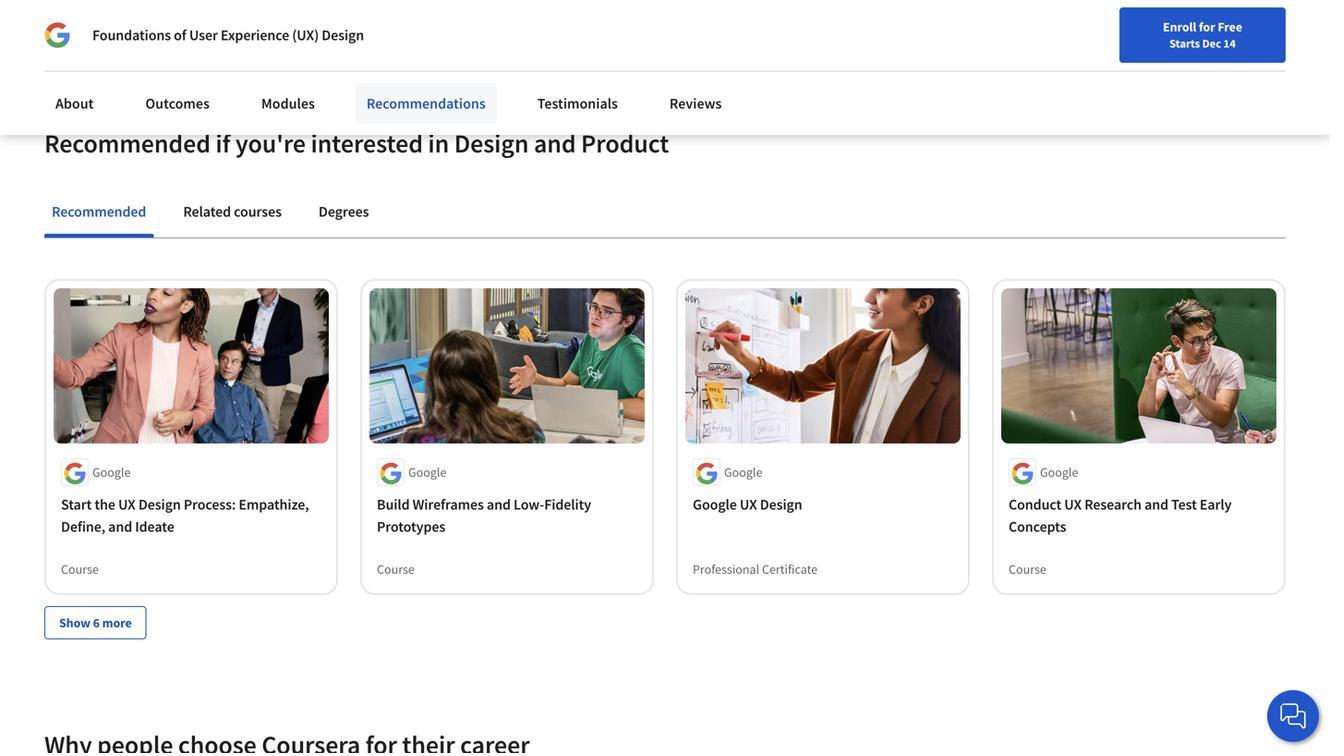Task type: locate. For each thing, give the bounding box(es) containing it.
courses
[[234, 203, 282, 221]]

outcomes link
[[134, 83, 221, 124]]

professional certificate
[[693, 561, 818, 578]]

google up 'wireframes'
[[409, 464, 447, 480]]

testimonials link
[[527, 83, 629, 124]]

build wireframes and low-fidelity prototypes
[[377, 495, 592, 536]]

and down testimonials link
[[534, 127, 576, 160]]

in
[[428, 127, 449, 160]]

and
[[534, 127, 576, 160], [487, 495, 511, 514], [1145, 495, 1169, 514], [108, 517, 132, 536]]

google up "conduct"
[[1041, 464, 1079, 480]]

show 6 more button
[[44, 606, 147, 639]]

(ux)
[[292, 26, 319, 44]]

you're
[[236, 127, 306, 160]]

and inside build wireframes and low-fidelity prototypes
[[487, 495, 511, 514]]

experience
[[221, 26, 289, 44]]

0 horizontal spatial ux
[[118, 495, 136, 514]]

design right 'in' at the top left of page
[[454, 127, 529, 160]]

ux up professional certificate
[[740, 495, 758, 514]]

menu item
[[997, 18, 1116, 79]]

google for build
[[409, 464, 447, 480]]

None search field
[[263, 12, 568, 49]]

2 ux from the left
[[740, 495, 758, 514]]

conduct
[[1009, 495, 1062, 514]]

professional
[[693, 561, 760, 578]]

1 horizontal spatial course
[[377, 561, 415, 578]]

0 vertical spatial recommended
[[44, 127, 211, 160]]

1 vertical spatial recommended
[[52, 203, 146, 221]]

and down the
[[108, 517, 132, 536]]

related
[[183, 203, 231, 221]]

design up the ideate
[[138, 495, 181, 514]]

course for conduct ux research and test early concepts
[[1009, 561, 1047, 578]]

show 6 more
[[59, 614, 132, 631]]

1 horizontal spatial ux
[[740, 495, 758, 514]]

design inside 'link'
[[760, 495, 803, 514]]

start the ux design process: empathize, define, and ideate
[[61, 495, 309, 536]]

2 horizontal spatial course
[[1009, 561, 1047, 578]]

google
[[92, 464, 131, 480], [409, 464, 447, 480], [725, 464, 763, 480], [1041, 464, 1079, 480], [693, 495, 737, 514]]

enroll for free starts dec 14
[[1164, 18, 1243, 51]]

google ux design link
[[693, 493, 954, 516]]

recommendations link
[[356, 83, 497, 124]]

prototypes
[[377, 517, 446, 536]]

google up professional
[[693, 495, 737, 514]]

course down "concepts"
[[1009, 561, 1047, 578]]

product
[[581, 127, 669, 160]]

3 ux from the left
[[1065, 495, 1082, 514]]

ux inside conduct ux research and test early concepts
[[1065, 495, 1082, 514]]

dec
[[1203, 36, 1222, 51]]

and left test
[[1145, 495, 1169, 514]]

coursera image
[[22, 15, 140, 45]]

certificate
[[762, 561, 818, 578]]

degrees
[[319, 203, 369, 221]]

course down "define,"
[[61, 561, 99, 578]]

course
[[61, 561, 99, 578], [377, 561, 415, 578], [1009, 561, 1047, 578]]

design up certificate
[[760, 495, 803, 514]]

and inside start the ux design process: empathize, define, and ideate
[[108, 517, 132, 536]]

and inside conduct ux research and test early concepts
[[1145, 495, 1169, 514]]

ux right the
[[118, 495, 136, 514]]

and left low- at the left bottom of the page
[[487, 495, 511, 514]]

user
[[189, 26, 218, 44]]

recommended inside button
[[52, 203, 146, 221]]

1 course from the left
[[61, 561, 99, 578]]

2 horizontal spatial ux
[[1065, 495, 1082, 514]]

2 course from the left
[[377, 561, 415, 578]]

about link
[[44, 83, 105, 124]]

outcomes
[[145, 94, 210, 113]]

design right "(ux)"
[[322, 26, 364, 44]]

course for build wireframes and low-fidelity prototypes
[[377, 561, 415, 578]]

google inside 'link'
[[693, 495, 737, 514]]

process:
[[184, 495, 236, 514]]

ux inside 'link'
[[740, 495, 758, 514]]

course down the prototypes
[[377, 561, 415, 578]]

3 course from the left
[[1009, 561, 1047, 578]]

1 ux from the left
[[118, 495, 136, 514]]

ux for google
[[740, 495, 758, 514]]

recommended for recommended
[[52, 203, 146, 221]]

chat with us image
[[1279, 702, 1309, 731]]

recommended
[[44, 127, 211, 160], [52, 203, 146, 221]]

recommended for recommended if you're interested in design and product
[[44, 127, 211, 160]]

design
[[322, 26, 364, 44], [454, 127, 529, 160], [138, 495, 181, 514], [760, 495, 803, 514]]

google for google
[[725, 464, 763, 480]]

recommended if you're interested in design and product
[[44, 127, 669, 160]]

google up the
[[92, 464, 131, 480]]

interested
[[311, 127, 423, 160]]

ux right "conduct"
[[1065, 495, 1082, 514]]

0 horizontal spatial course
[[61, 561, 99, 578]]

wireframes
[[413, 495, 484, 514]]

about
[[55, 94, 94, 113]]

google up google ux design
[[725, 464, 763, 480]]

google ux design
[[693, 495, 803, 514]]

ux
[[118, 495, 136, 514], [740, 495, 758, 514], [1065, 495, 1082, 514]]



Task type: describe. For each thing, give the bounding box(es) containing it.
recommendations
[[367, 94, 486, 113]]

early
[[1201, 495, 1233, 514]]

build wireframes and low-fidelity prototypes link
[[377, 493, 638, 538]]

google for conduct
[[1041, 464, 1079, 480]]

empathize,
[[239, 495, 309, 514]]

more
[[102, 614, 132, 631]]

show
[[59, 614, 90, 631]]

enroll
[[1164, 18, 1197, 35]]

reviews link
[[659, 83, 733, 124]]

ideate
[[135, 517, 174, 536]]

conduct ux research and test early concepts link
[[1009, 493, 1270, 538]]

ux inside start the ux design process: empathize, define, and ideate
[[118, 495, 136, 514]]

for
[[1200, 18, 1216, 35]]

recommendation tabs tab list
[[44, 190, 1287, 238]]

modules link
[[250, 83, 326, 124]]

build
[[377, 495, 410, 514]]

google image
[[44, 22, 70, 48]]

14
[[1224, 36, 1237, 51]]

research
[[1085, 495, 1142, 514]]

start
[[61, 495, 92, 514]]

degrees button
[[311, 190, 377, 234]]

fidelity
[[545, 495, 592, 514]]

start the ux design process: empathize, define, and ideate link
[[61, 493, 322, 538]]

concepts
[[1009, 517, 1067, 536]]

ux for conduct
[[1065, 495, 1082, 514]]

if
[[216, 127, 231, 160]]

starts
[[1170, 36, 1201, 51]]

reviews
[[670, 94, 722, 113]]

modules
[[261, 94, 315, 113]]

define,
[[61, 517, 105, 536]]

course for start the ux design process: empathize, define, and ideate
[[61, 561, 99, 578]]

related courses button
[[176, 190, 289, 234]]

testimonials
[[538, 94, 618, 113]]

conduct ux research and test early concepts
[[1009, 495, 1233, 536]]

foundations
[[92, 26, 171, 44]]

collection element
[[33, 239, 1298, 669]]

6
[[93, 614, 100, 631]]

the
[[95, 495, 115, 514]]

test
[[1172, 495, 1198, 514]]

of
[[174, 26, 186, 44]]

low-
[[514, 495, 545, 514]]

google for start
[[92, 464, 131, 480]]

related courses
[[183, 203, 282, 221]]

foundations of user experience (ux) design
[[92, 26, 364, 44]]

recommended button
[[44, 190, 154, 234]]

free
[[1219, 18, 1243, 35]]

design inside start the ux design process: empathize, define, and ideate
[[138, 495, 181, 514]]



Task type: vqa. For each thing, say whether or not it's contained in the screenshot.


